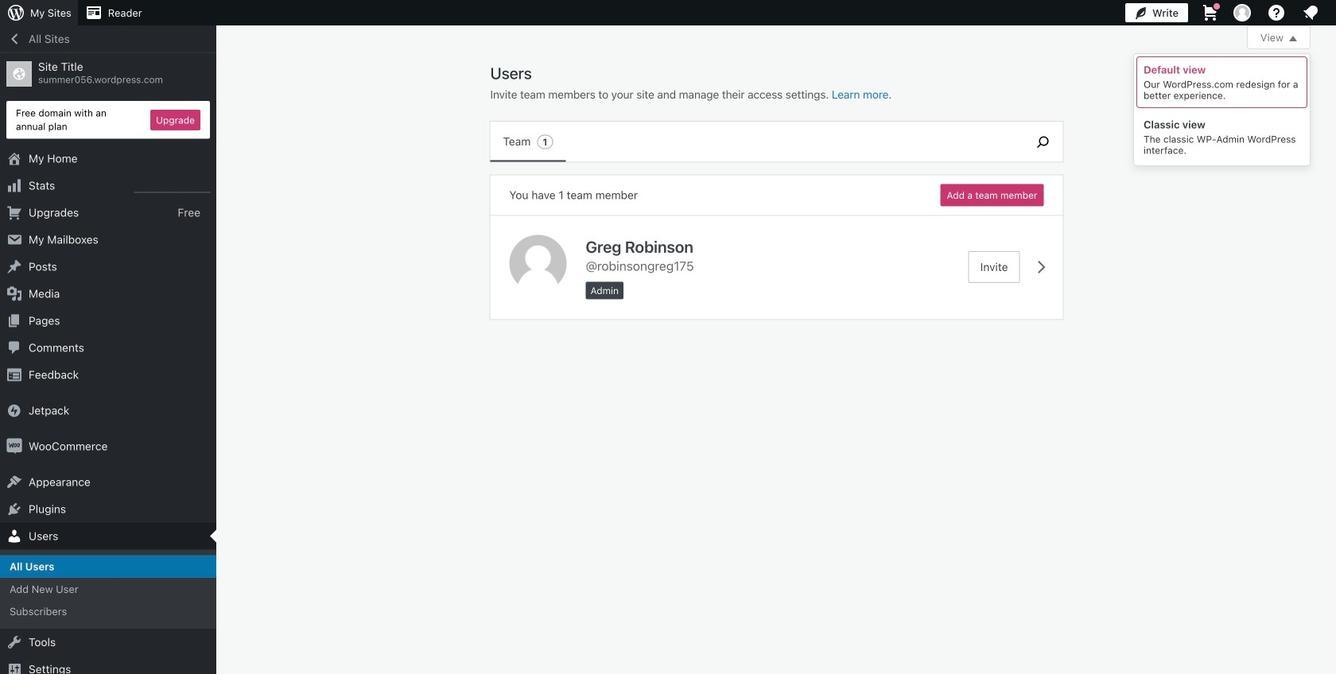 Task type: describe. For each thing, give the bounding box(es) containing it.
help image
[[1267, 3, 1286, 22]]

greg robinson image
[[509, 235, 567, 292]]

highest hourly views 0 image
[[134, 183, 210, 193]]



Task type: locate. For each thing, give the bounding box(es) containing it.
main content
[[490, 25, 1311, 319]]

open search image
[[1023, 132, 1063, 151]]

2 list item from the top
[[1329, 156, 1336, 230]]

None search field
[[1023, 122, 1063, 162]]

img image
[[6, 403, 22, 419], [6, 439, 22, 455]]

2 img image from the top
[[6, 439, 22, 455]]

0 vertical spatial img image
[[6, 403, 22, 419]]

1 img image from the top
[[6, 403, 22, 419]]

3 list item from the top
[[1329, 230, 1336, 289]]

open image
[[1289, 36, 1297, 41]]

list item
[[1329, 81, 1336, 156], [1329, 156, 1336, 230], [1329, 230, 1336, 289]]

my shopping cart image
[[1201, 3, 1220, 22]]

1 vertical spatial img image
[[6, 439, 22, 455]]

1 list item from the top
[[1329, 81, 1336, 156]]

my profile image
[[1234, 4, 1251, 21]]

manage your notifications image
[[1301, 3, 1320, 22]]



Task type: vqa. For each thing, say whether or not it's contained in the screenshot.
bottom img
yes



